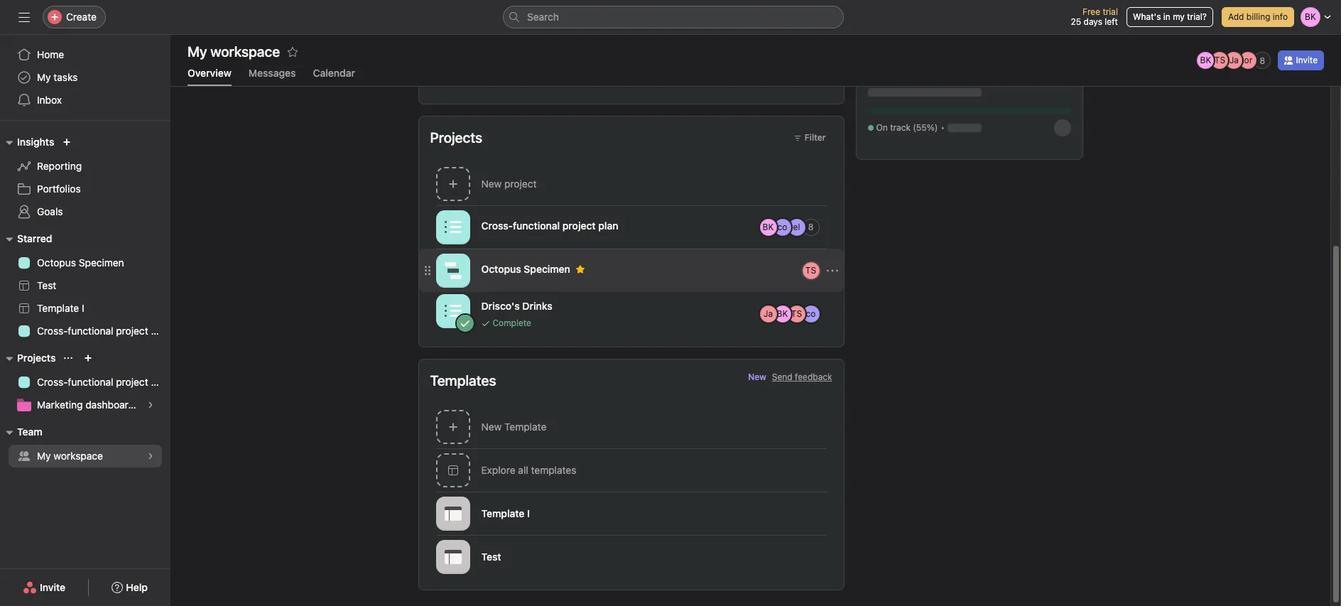 Task type: describe. For each thing, give the bounding box(es) containing it.
template i link for bottom test link
[[419, 492, 844, 535]]

overview
[[188, 67, 232, 79]]

0 horizontal spatial co
[[778, 221, 788, 232]]

create button
[[43, 6, 106, 28]]

marketing dashboards
[[37, 399, 139, 411]]

starred button
[[0, 230, 52, 247]]

see details, marketing dashboards image
[[146, 401, 155, 409]]

1 horizontal spatial i
[[527, 507, 530, 519]]

functional for cross-functional project plan link inside starred element
[[68, 325, 113, 337]]

0 horizontal spatial ja
[[764, 308, 773, 319]]

0 vertical spatial test link
[[9, 274, 162, 297]]

0 horizontal spatial invite button
[[14, 575, 75, 600]]

my for my workspace
[[37, 450, 51, 462]]

send feedback link
[[772, 371, 832, 384]]

1 horizontal spatial specimen
[[524, 263, 571, 275]]

free trial 25 days left
[[1071, 6, 1118, 27]]

new for templates
[[481, 421, 502, 433]]

complete
[[493, 317, 531, 328]]

dashboards
[[85, 399, 139, 411]]

cross-functional project plan for cross-functional project plan link inside the projects element
[[37, 376, 170, 388]]

1 horizontal spatial octopus
[[481, 263, 521, 275]]

template i inside starred element
[[37, 302, 84, 314]]

template image for test
[[444, 548, 461, 565]]

0 vertical spatial cross-functional project plan
[[481, 219, 618, 231]]

team button
[[0, 423, 42, 441]]

help
[[126, 581, 148, 593]]

timeline image
[[444, 262, 461, 279]]

0 vertical spatial functional
[[513, 219, 560, 231]]

hide sidebar image
[[18, 11, 30, 23]]

el
[[793, 221, 800, 232]]

(55%)
[[913, 122, 938, 133]]

drinks
[[523, 299, 553, 312]]

projects button
[[0, 350, 56, 367]]

1 vertical spatial bk
[[763, 221, 774, 232]]

starred
[[17, 232, 52, 244]]

1 horizontal spatial ja
[[1230, 55, 1239, 65]]

cross- inside projects element
[[37, 376, 68, 388]]

in
[[1164, 11, 1171, 22]]

search list box
[[503, 6, 844, 28]]

templates
[[430, 372, 496, 389]]

new project or portfolio image
[[84, 354, 93, 362]]

2 vertical spatial template
[[481, 507, 525, 519]]

2 vertical spatial ts
[[791, 308, 802, 319]]

8 for el
[[808, 222, 814, 232]]

new project
[[481, 178, 537, 190]]

toggle project template starred status image
[[507, 552, 516, 561]]

on
[[876, 122, 888, 133]]

octopus inside starred element
[[37, 257, 76, 269]]

plan for cross-functional project plan link inside starred element
[[151, 325, 170, 337]]

what's in my trial? button
[[1127, 7, 1214, 27]]

tasks
[[54, 71, 78, 83]]

left
[[1105, 16, 1118, 27]]

octopus specimen link
[[9, 252, 162, 274]]

insights button
[[0, 134, 54, 151]]

overview button
[[188, 67, 232, 86]]

what's
[[1133, 11, 1161, 22]]

calendar button
[[313, 67, 355, 86]]

goals link
[[9, 200, 162, 223]]

team
[[17, 426, 42, 438]]

inbox
[[37, 94, 62, 106]]

explore all templates
[[481, 464, 577, 476]]

0 vertical spatial cross-
[[481, 219, 513, 231]]

new template
[[481, 421, 547, 433]]

functional for cross-functional project plan link inside the projects element
[[68, 376, 113, 388]]

invite for the left 'invite' button
[[40, 581, 65, 593]]

cross-functional project plan for cross-functional project plan link inside starred element
[[37, 325, 170, 337]]

1 horizontal spatial invite button
[[1279, 50, 1324, 70]]

cross-functional project plan link inside projects element
[[9, 371, 170, 394]]

2 show options image from the top
[[827, 308, 838, 319]]

invite for the right 'invite' button
[[1296, 55, 1318, 65]]

search
[[527, 11, 559, 23]]

trial
[[1103, 6, 1118, 17]]

messages button
[[249, 67, 296, 86]]

new image
[[63, 138, 71, 146]]

1 vertical spatial template
[[505, 421, 547, 433]]

or
[[1245, 55, 1253, 65]]

projects element
[[0, 345, 171, 419]]

my workspace link
[[9, 445, 162, 468]]

reporting link
[[9, 155, 162, 178]]

25
[[1071, 16, 1082, 27]]

track
[[890, 122, 911, 133]]

portfolios link
[[9, 178, 162, 200]]

my
[[1173, 11, 1185, 22]]

octopus specimen inside starred element
[[37, 257, 124, 269]]

project inside starred element
[[116, 325, 148, 337]]

workspace
[[54, 450, 103, 462]]



Task type: vqa. For each thing, say whether or not it's contained in the screenshot.
Go back image
no



Task type: locate. For each thing, give the bounding box(es) containing it.
co up feedback
[[806, 308, 816, 319]]

trial?
[[1187, 11, 1207, 22]]

1 vertical spatial ja
[[764, 308, 773, 319]]

template i
[[37, 302, 84, 314], [481, 507, 530, 519]]

0 vertical spatial template i
[[37, 302, 84, 314]]

2 vertical spatial plan
[[151, 376, 170, 388]]

2 template image from the top
[[444, 548, 461, 565]]

my
[[37, 71, 51, 83], [37, 450, 51, 462]]

0 vertical spatial bk
[[1200, 55, 1212, 65]]

projects up new project
[[430, 129, 483, 146]]

2 vertical spatial new
[[481, 421, 502, 433]]

0 vertical spatial 8
[[1260, 55, 1266, 66]]

1 vertical spatial plan
[[151, 325, 170, 337]]

i down explore all templates
[[527, 507, 530, 519]]

ja left or
[[1230, 55, 1239, 65]]

0 horizontal spatial template i link
[[9, 297, 162, 320]]

home link
[[9, 43, 162, 66]]

templates
[[531, 464, 577, 476]]

template
[[37, 302, 79, 314], [505, 421, 547, 433], [481, 507, 525, 519]]

add billing info button
[[1222, 7, 1295, 27]]

0 vertical spatial i
[[82, 302, 84, 314]]

0 horizontal spatial octopus
[[37, 257, 76, 269]]

2 horizontal spatial bk
[[1200, 55, 1212, 65]]

template inside starred element
[[37, 302, 79, 314]]

0 vertical spatial invite button
[[1279, 50, 1324, 70]]

1 vertical spatial co
[[806, 308, 816, 319]]

test
[[37, 279, 56, 291], [481, 551, 501, 563]]

insights
[[17, 136, 54, 148]]

my down team
[[37, 450, 51, 462]]

add to starred image
[[287, 46, 298, 58]]

drisco's drinks
[[481, 299, 553, 312]]

functional inside projects element
[[68, 376, 113, 388]]

specimen left toggle project starred status icon
[[524, 263, 571, 275]]

2 my from the top
[[37, 450, 51, 462]]

octopus specimen down goals link
[[37, 257, 124, 269]]

cross-functional project plan inside starred element
[[37, 325, 170, 337]]

messages
[[249, 67, 296, 79]]

billing
[[1247, 11, 1271, 22]]

portfolios
[[37, 183, 81, 195]]

0 vertical spatial new
[[481, 178, 502, 190]]

template image inside 'link'
[[444, 505, 461, 522]]

plan inside projects element
[[151, 376, 170, 388]]

1 vertical spatial cross-functional project plan link
[[9, 371, 170, 394]]

my tasks
[[37, 71, 78, 83]]

help button
[[103, 575, 157, 600]]

1 vertical spatial i
[[527, 507, 530, 519]]

show options image
[[827, 221, 838, 233]]

octopus specimen up drisco's drinks
[[481, 263, 571, 275]]

1 vertical spatial 8
[[808, 222, 814, 232]]

template i link for cross-functional project plan link inside starred element
[[9, 297, 162, 320]]

octopus
[[37, 257, 76, 269], [481, 263, 521, 275]]

i
[[82, 302, 84, 314], [527, 507, 530, 519]]

1 template image from the top
[[444, 505, 461, 522]]

0 horizontal spatial projects
[[17, 352, 56, 364]]

2 cross-functional project plan link from the top
[[9, 371, 170, 394]]

my inside global element
[[37, 71, 51, 83]]

8
[[1260, 55, 1266, 66], [808, 222, 814, 232]]

projects inside dropdown button
[[17, 352, 56, 364]]

add
[[1228, 11, 1244, 22]]

global element
[[0, 35, 171, 120]]

cross- up show options, current sort, top image
[[37, 325, 68, 337]]

projects left show options, current sort, top image
[[17, 352, 56, 364]]

2 vertical spatial cross-
[[37, 376, 68, 388]]

template i link inside starred element
[[9, 297, 162, 320]]

test link
[[9, 274, 162, 297], [419, 535, 844, 578]]

1 list image from the top
[[444, 218, 461, 236]]

2 vertical spatial functional
[[68, 376, 113, 388]]

1 vertical spatial list image
[[444, 302, 461, 319]]

functional inside starred element
[[68, 325, 113, 337]]

0 horizontal spatial bk
[[763, 221, 774, 232]]

i down the octopus specimen link at left top
[[82, 302, 84, 314]]

0 vertical spatial list image
[[444, 218, 461, 236]]

1 horizontal spatial 8
[[1260, 55, 1266, 66]]

cross-functional project plan up new project or portfolio image
[[37, 325, 170, 337]]

1 vertical spatial invite button
[[14, 575, 75, 600]]

1 horizontal spatial test link
[[419, 535, 844, 578]]

0 vertical spatial my
[[37, 71, 51, 83]]

cross- up marketing
[[37, 376, 68, 388]]

show options image
[[827, 265, 838, 276], [827, 308, 838, 319]]

specimen inside starred element
[[79, 257, 124, 269]]

new for projects
[[481, 178, 502, 190]]

my left 'tasks' on the top of the page
[[37, 71, 51, 83]]

on track (55%)
[[876, 122, 938, 133]]

0 vertical spatial show options image
[[827, 265, 838, 276]]

functional down new project
[[513, 219, 560, 231]]

template up show options, current sort, top image
[[37, 302, 79, 314]]

1 vertical spatial my
[[37, 450, 51, 462]]

explore
[[481, 464, 516, 476]]

1 horizontal spatial co
[[806, 308, 816, 319]]

8 right the el
[[808, 222, 814, 232]]

1 my from the top
[[37, 71, 51, 83]]

cross-functional project plan up toggle project starred status icon
[[481, 219, 618, 231]]

0 horizontal spatial i
[[82, 302, 84, 314]]

cross-
[[481, 219, 513, 231], [37, 325, 68, 337], [37, 376, 68, 388]]

invite button
[[1279, 50, 1324, 70], [14, 575, 75, 600]]

2 horizontal spatial ts
[[1215, 55, 1226, 65]]

cross-functional project plan up dashboards
[[37, 376, 170, 388]]

1 vertical spatial template i
[[481, 507, 530, 519]]

my for my tasks
[[37, 71, 51, 83]]

info
[[1273, 11, 1288, 22]]

all
[[518, 464, 528, 476]]

calendar
[[313, 67, 355, 79]]

bk left the el
[[763, 221, 774, 232]]

1 vertical spatial invite
[[40, 581, 65, 593]]

show options, current sort, top image
[[64, 354, 73, 362]]

octopus specimen
[[37, 257, 124, 269], [481, 263, 571, 275]]

1 horizontal spatial template i
[[481, 507, 530, 519]]

0 vertical spatial test
[[37, 279, 56, 291]]

my tasks link
[[9, 66, 162, 89]]

marketing
[[37, 399, 83, 411]]

0 vertical spatial projects
[[430, 129, 483, 146]]

functional up marketing dashboards
[[68, 376, 113, 388]]

0 vertical spatial template
[[37, 302, 79, 314]]

specimen down goals link
[[79, 257, 124, 269]]

ja
[[1230, 55, 1239, 65], [764, 308, 773, 319]]

2 vertical spatial bk
[[777, 308, 788, 319]]

template image
[[444, 505, 461, 522], [444, 548, 461, 565]]

0 vertical spatial template image
[[444, 505, 461, 522]]

plan inside starred element
[[151, 325, 170, 337]]

1 horizontal spatial projects
[[430, 129, 483, 146]]

0 vertical spatial ja
[[1230, 55, 1239, 65]]

0 vertical spatial co
[[778, 221, 788, 232]]

octopus up drisco's
[[481, 263, 521, 275]]

test down the octopus specimen link at left top
[[37, 279, 56, 291]]

filter
[[805, 132, 826, 143]]

send
[[772, 372, 793, 382]]

0 horizontal spatial test link
[[9, 274, 162, 297]]

bk
[[1200, 55, 1212, 65], [763, 221, 774, 232], [777, 308, 788, 319]]

cross-functional project plan inside projects element
[[37, 376, 170, 388]]

0 horizontal spatial 8
[[808, 222, 814, 232]]

1 horizontal spatial octopus specimen
[[481, 263, 571, 275]]

8 right or
[[1260, 55, 1266, 66]]

plan for cross-functional project plan link inside the projects element
[[151, 376, 170, 388]]

list image
[[444, 218, 461, 236], [444, 302, 461, 319]]

0 horizontal spatial octopus specimen
[[37, 257, 124, 269]]

0 vertical spatial invite
[[1296, 55, 1318, 65]]

see details, my workspace image
[[146, 452, 155, 460]]

0 vertical spatial cross-functional project plan link
[[9, 320, 170, 342]]

1 horizontal spatial bk
[[777, 308, 788, 319]]

add billing info
[[1228, 11, 1288, 22]]

template i up toggle project template starred status image
[[481, 507, 530, 519]]

cross-functional project plan link up marketing dashboards
[[9, 371, 170, 394]]

0 horizontal spatial template i
[[37, 302, 84, 314]]

1 horizontal spatial template i link
[[419, 492, 844, 535]]

1 vertical spatial template i link
[[419, 492, 844, 535]]

ts
[[1215, 55, 1226, 65], [806, 265, 816, 275], [791, 308, 802, 319]]

goals
[[37, 205, 63, 217]]

starred element
[[0, 226, 171, 345]]

template i up show options, current sort, top image
[[37, 302, 84, 314]]

0 horizontal spatial ts
[[791, 308, 802, 319]]

1 vertical spatial show options image
[[827, 308, 838, 319]]

1 horizontal spatial ts
[[806, 265, 816, 275]]

template image for template i
[[444, 505, 461, 522]]

1 vertical spatial template image
[[444, 548, 461, 565]]

list image up timeline "icon"
[[444, 218, 461, 236]]

bk left or
[[1200, 55, 1212, 65]]

0 vertical spatial plan
[[598, 219, 618, 231]]

1 vertical spatial functional
[[68, 325, 113, 337]]

0 horizontal spatial test
[[37, 279, 56, 291]]

cross-functional project plan link
[[9, 320, 170, 342], [9, 371, 170, 394]]

teams element
[[0, 419, 171, 470]]

co
[[778, 221, 788, 232], [806, 308, 816, 319]]

0 horizontal spatial specimen
[[79, 257, 124, 269]]

1 cross-functional project plan link from the top
[[9, 320, 170, 342]]

8 for or
[[1260, 55, 1266, 66]]

my workspace
[[37, 450, 103, 462]]

ja up send
[[764, 308, 773, 319]]

0 vertical spatial template i link
[[9, 297, 162, 320]]

home
[[37, 48, 64, 60]]

0 vertical spatial ts
[[1215, 55, 1226, 65]]

cross-functional project plan link up new project or portfolio image
[[9, 320, 170, 342]]

0 horizontal spatial invite
[[40, 581, 65, 593]]

projects
[[430, 129, 483, 146], [17, 352, 56, 364]]

co left the el
[[778, 221, 788, 232]]

free
[[1083, 6, 1101, 17]]

•
[[941, 122, 945, 133]]

1 vertical spatial cross-
[[37, 325, 68, 337]]

1 show options image from the top
[[827, 265, 838, 276]]

days
[[1084, 16, 1103, 27]]

1 vertical spatial test link
[[419, 535, 844, 578]]

bk up send
[[777, 308, 788, 319]]

cross-functional project plan link inside starred element
[[9, 320, 170, 342]]

1 horizontal spatial invite
[[1296, 55, 1318, 65]]

list image down timeline "icon"
[[444, 302, 461, 319]]

template image inside test link
[[444, 548, 461, 565]]

test left toggle project template starred status image
[[481, 551, 501, 563]]

search button
[[503, 6, 844, 28]]

2 vertical spatial cross-functional project plan
[[37, 376, 170, 388]]

1 horizontal spatial test
[[481, 551, 501, 563]]

cross-functional project plan
[[481, 219, 618, 231], [37, 325, 170, 337], [37, 376, 170, 388]]

insights element
[[0, 129, 171, 226]]

functional up new project or portfolio image
[[68, 325, 113, 337]]

project
[[505, 178, 537, 190], [563, 219, 596, 231], [116, 325, 148, 337], [116, 376, 148, 388]]

1 vertical spatial ts
[[806, 265, 816, 275]]

specimen
[[79, 257, 124, 269], [524, 263, 571, 275]]

1 vertical spatial cross-functional project plan
[[37, 325, 170, 337]]

drisco's
[[481, 299, 520, 312]]

template up all
[[505, 421, 547, 433]]

new send feedback
[[748, 372, 832, 382]]

cross- inside starred element
[[37, 325, 68, 337]]

functional
[[513, 219, 560, 231], [68, 325, 113, 337], [68, 376, 113, 388]]

1 vertical spatial test
[[481, 551, 501, 563]]

template i link
[[9, 297, 162, 320], [419, 492, 844, 535]]

cross- down new project
[[481, 219, 513, 231]]

toggle project starred status image
[[576, 265, 585, 273]]

test inside starred element
[[37, 279, 56, 291]]

show options image down show options icon
[[827, 265, 838, 276]]

inbox link
[[9, 89, 162, 112]]

show options image up feedback
[[827, 308, 838, 319]]

what's in my trial?
[[1133, 11, 1207, 22]]

my workspace
[[188, 43, 280, 60]]

marketing dashboards link
[[9, 394, 162, 416]]

invite
[[1296, 55, 1318, 65], [40, 581, 65, 593]]

i inside starred element
[[82, 302, 84, 314]]

octopus down starred
[[37, 257, 76, 269]]

my inside teams element
[[37, 450, 51, 462]]

feedback
[[795, 372, 832, 382]]

reporting
[[37, 160, 82, 172]]

create
[[66, 11, 97, 23]]

filter button
[[787, 128, 832, 148]]

plan
[[598, 219, 618, 231], [151, 325, 170, 337], [151, 376, 170, 388]]

template down explore
[[481, 507, 525, 519]]

1 vertical spatial new
[[748, 372, 767, 382]]

1 vertical spatial projects
[[17, 352, 56, 364]]

2 list image from the top
[[444, 302, 461, 319]]



